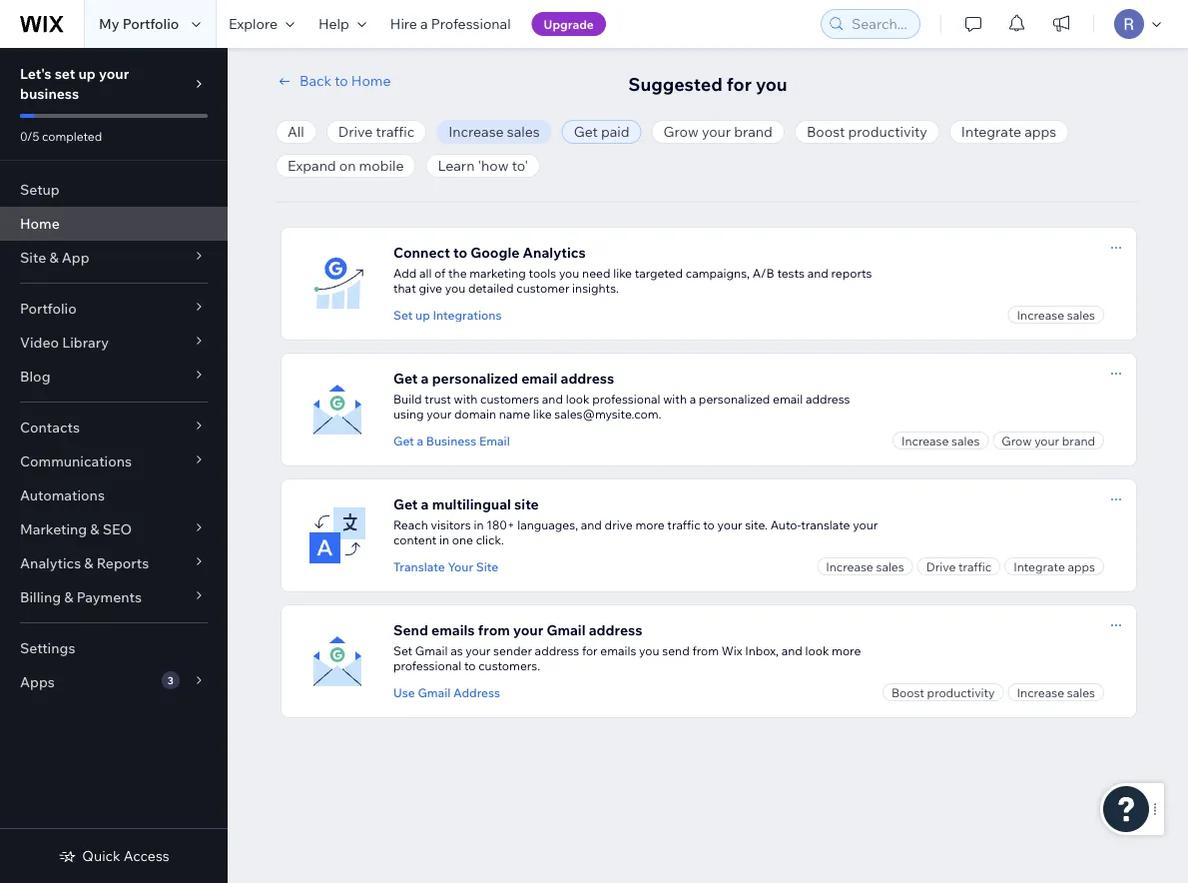 Task type: locate. For each thing, give the bounding box(es) containing it.
to inside get a multilingual site reach visitors in 180+ languages, and drive more traffic to your site. auto-translate your content in one click.
[[704, 517, 715, 532]]

0 vertical spatial integrate
[[962, 123, 1022, 140]]

brand
[[734, 123, 773, 140], [1063, 433, 1096, 448]]

and down email address
[[542, 392, 563, 407]]

to right back
[[335, 72, 348, 89]]

0 horizontal spatial portfolio
[[20, 300, 77, 317]]

a for get a multilingual site reach visitors in 180+ languages, and drive more traffic to your site. auto-translate your content in one click.
[[421, 495, 429, 513]]

site & app
[[20, 249, 89, 266]]

look
[[566, 392, 590, 407], [806, 643, 830, 658]]

portfolio button
[[0, 292, 228, 326]]

using
[[394, 407, 424, 422]]

get
[[574, 123, 598, 140], [394, 370, 418, 387], [394, 433, 414, 448], [394, 495, 418, 513]]

1 horizontal spatial traffic
[[668, 517, 701, 532]]

0 vertical spatial site
[[20, 249, 46, 266]]

personalized
[[432, 370, 518, 387], [699, 392, 771, 407]]

1 horizontal spatial drive
[[927, 559, 956, 574]]

0 vertical spatial set
[[394, 307, 413, 322]]

'how
[[478, 157, 509, 174]]

communications
[[20, 453, 132, 470]]

and right tests
[[808, 266, 829, 281]]

1 horizontal spatial site
[[476, 559, 499, 574]]

0 horizontal spatial personalized
[[432, 370, 518, 387]]

1 horizontal spatial with
[[663, 392, 687, 407]]

0 horizontal spatial traffic
[[376, 123, 415, 140]]

1 vertical spatial look
[[806, 643, 830, 658]]

look right inbox,
[[806, 643, 830, 658]]

1 horizontal spatial look
[[806, 643, 830, 658]]

set
[[55, 65, 75, 82]]

0 vertical spatial apps
[[1025, 123, 1057, 140]]

& right the billing
[[64, 588, 73, 606]]

site left the app
[[20, 249, 46, 266]]

0 horizontal spatial grow
[[664, 123, 699, 140]]

1 horizontal spatial portfolio
[[123, 15, 179, 32]]

1 vertical spatial home
[[20, 215, 60, 232]]

1 vertical spatial up
[[416, 307, 430, 322]]

0 vertical spatial boost productivity
[[807, 123, 928, 140]]

gmail inside send emails from your gmail address set gmail as your sender address for emails you send from wix inbox, and look more professional to customers.
[[415, 643, 448, 658]]

1 horizontal spatial home
[[352, 72, 391, 89]]

get inside 'get a business email' button
[[394, 433, 414, 448]]

analytics
[[20, 554, 81, 572]]

1 vertical spatial set
[[394, 643, 413, 658]]

1 vertical spatial drive traffic
[[927, 559, 992, 574]]

1 set from the top
[[394, 307, 413, 322]]

set down that
[[394, 307, 413, 322]]

1 vertical spatial professional
[[394, 658, 462, 673]]

portfolio up the video
[[20, 300, 77, 317]]

reach
[[394, 517, 428, 532]]

1 vertical spatial boost productivity
[[892, 685, 996, 700]]

1 vertical spatial portfolio
[[20, 300, 77, 317]]

get inside get a personalized email address build trust with customers and look professional with a personalized email address using your domain name like sales@mysite.com.
[[394, 370, 418, 387]]

sender
[[494, 643, 532, 658]]

& for marketing
[[90, 520, 99, 538]]

translate
[[801, 517, 851, 532]]

1 horizontal spatial up
[[416, 307, 430, 322]]

learn 'how to'
[[438, 157, 529, 174]]

and inside get a multilingual site reach visitors in 180+ languages, and drive more traffic to your site. auto-translate your content in one click.
[[581, 517, 602, 532]]

1 vertical spatial for
[[582, 643, 598, 658]]

& left seo
[[90, 520, 99, 538]]

traffic for increase sales
[[959, 559, 992, 574]]

wix
[[722, 643, 743, 658]]

with right trust
[[454, 392, 478, 407]]

to inside button
[[335, 72, 348, 89]]

emails
[[432, 621, 475, 639], [601, 643, 637, 658]]

traffic
[[376, 123, 415, 140], [668, 517, 701, 532], [959, 559, 992, 574]]

1 with from the left
[[454, 392, 478, 407]]

home inside button
[[352, 72, 391, 89]]

site inside dropdown button
[[20, 249, 46, 266]]

in down 'multilingual site'
[[474, 517, 484, 532]]

& inside "dropdown button"
[[90, 520, 99, 538]]

get for get a multilingual site reach visitors in 180+ languages, and drive more traffic to your site. auto-translate your content in one click.
[[394, 495, 418, 513]]

0 vertical spatial from
[[478, 621, 510, 639]]

more right drive
[[636, 517, 665, 532]]

0 horizontal spatial site
[[20, 249, 46, 266]]

up inside button
[[416, 307, 430, 322]]

0 horizontal spatial professional
[[394, 658, 462, 673]]

1 vertical spatial address
[[535, 643, 580, 658]]

address inside get a personalized email address build trust with customers and look professional with a personalized email address using your domain name like sales@mysite.com.
[[806, 392, 851, 407]]

get for get paid
[[574, 123, 598, 140]]

2 horizontal spatial to
[[704, 517, 715, 532]]

and inside send emails from your gmail address set gmail as your sender address for emails you send from wix inbox, and look more professional to customers.
[[782, 643, 803, 658]]

& left reports
[[84, 554, 93, 572]]

hire
[[390, 15, 417, 32]]

look down email address
[[566, 392, 590, 407]]

and left drive
[[581, 517, 602, 532]]

1 horizontal spatial professional
[[593, 392, 661, 407]]

from left wix on the right of page
[[693, 643, 719, 658]]

you left send
[[639, 643, 660, 658]]

sidebar element
[[0, 48, 228, 883]]

automations link
[[0, 479, 228, 512]]

0 vertical spatial traffic
[[376, 123, 415, 140]]

back
[[300, 72, 332, 89]]

in
[[474, 517, 484, 532], [440, 532, 450, 547]]

2 horizontal spatial traffic
[[959, 559, 992, 574]]

1 horizontal spatial for
[[727, 72, 752, 95]]

inbox,
[[745, 643, 779, 658]]

the
[[449, 266, 467, 281]]

0 vertical spatial drive traffic
[[338, 123, 415, 140]]

2 vertical spatial to
[[704, 517, 715, 532]]

to for back
[[335, 72, 348, 89]]

0 horizontal spatial in
[[440, 532, 450, 547]]

business
[[426, 433, 477, 448]]

1 vertical spatial from
[[693, 643, 719, 658]]

0 vertical spatial to
[[335, 72, 348, 89]]

1 horizontal spatial grow
[[1002, 433, 1032, 448]]

0 horizontal spatial emails
[[432, 621, 475, 639]]

setup link
[[0, 173, 228, 207]]

increase
[[449, 123, 504, 140], [1018, 307, 1065, 322], [902, 433, 949, 448], [826, 559, 874, 574], [1018, 685, 1065, 700]]

2 with from the left
[[663, 392, 687, 407]]

up down give
[[416, 307, 430, 322]]

0 horizontal spatial to
[[335, 72, 348, 89]]

settings link
[[0, 631, 228, 665]]

setup
[[20, 181, 60, 198]]

paid
[[601, 123, 630, 140]]

get up reach
[[394, 495, 418, 513]]

emails down the gmail address
[[601, 643, 637, 658]]

your
[[448, 559, 474, 574]]

to customers.
[[464, 658, 541, 673]]

0 vertical spatial personalized
[[432, 370, 518, 387]]

in up translate your site button
[[440, 532, 450, 547]]

detailed
[[468, 281, 514, 296]]

0 vertical spatial portfolio
[[123, 15, 179, 32]]

integrate apps
[[962, 123, 1057, 140], [1014, 559, 1096, 574]]

& inside popup button
[[84, 554, 93, 572]]

help button
[[307, 0, 378, 48]]

0 vertical spatial professional
[[593, 392, 661, 407]]

address right email
[[806, 392, 851, 407]]

site
[[20, 249, 46, 266], [476, 559, 499, 574]]

a for get a business email
[[417, 433, 424, 448]]

upgrade
[[544, 16, 594, 31]]

0 vertical spatial grow
[[664, 123, 699, 140]]

hire a professional
[[390, 15, 511, 32]]

0 vertical spatial address
[[806, 392, 851, 407]]

drive
[[338, 123, 373, 140], [927, 559, 956, 574]]

1 horizontal spatial grow your brand
[[1002, 433, 1096, 448]]

0 horizontal spatial more
[[636, 517, 665, 532]]

a right hire
[[421, 15, 428, 32]]

a left email
[[690, 392, 696, 407]]

& left the app
[[49, 249, 59, 266]]

site & app button
[[0, 241, 228, 275]]

more right inbox,
[[832, 643, 861, 658]]

1 vertical spatial productivity
[[928, 685, 996, 700]]

0 vertical spatial look
[[566, 392, 590, 407]]

0 vertical spatial for
[[727, 72, 752, 95]]

get for get a business email
[[394, 433, 414, 448]]

your inside let's set up your business
[[99, 65, 129, 82]]

personalized up domain
[[432, 370, 518, 387]]

tests
[[778, 266, 805, 281]]

professional
[[593, 392, 661, 407], [394, 658, 462, 673]]

set up integrations button
[[394, 306, 502, 324]]

google analytics
[[471, 244, 586, 261]]

like sales@mysite.com.
[[533, 407, 662, 422]]

0 vertical spatial emails
[[432, 621, 475, 639]]

home down setup
[[20, 215, 60, 232]]

set down send on the left
[[394, 643, 413, 658]]

home
[[352, 72, 391, 89], [20, 215, 60, 232]]

drive traffic
[[338, 123, 415, 140], [927, 559, 992, 574]]

1 vertical spatial site
[[476, 559, 499, 574]]

drive for all
[[338, 123, 373, 140]]

let's
[[20, 65, 52, 82]]

get down using
[[394, 433, 414, 448]]

0 horizontal spatial home
[[20, 215, 60, 232]]

1 horizontal spatial address
[[806, 392, 851, 407]]

for down the gmail address
[[582, 643, 598, 658]]

a inside get a multilingual site reach visitors in 180+ languages, and drive more traffic to your site. auto-translate your content in one click.
[[421, 495, 429, 513]]

1 horizontal spatial drive traffic
[[927, 559, 992, 574]]

0 vertical spatial up
[[78, 65, 96, 82]]

0 vertical spatial gmail
[[415, 643, 448, 658]]

0 horizontal spatial boost
[[807, 123, 846, 140]]

to inside the connect to google analytics add all of the marketing tools you need like targeted campaigns, a/b tests and reports that give you detailed customer insights.
[[454, 244, 468, 261]]

up inside let's set up your business
[[78, 65, 96, 82]]

tools
[[529, 266, 557, 281]]

boost
[[807, 123, 846, 140], [892, 685, 925, 700]]

get left "paid"
[[574, 123, 598, 140]]

up
[[78, 65, 96, 82], [416, 307, 430, 322]]

1 horizontal spatial apps
[[1068, 559, 1096, 574]]

professional inside get a personalized email address build trust with customers and look professional with a personalized email address using your domain name like sales@mysite.com.
[[593, 392, 661, 407]]

from up sender
[[478, 621, 510, 639]]

1 horizontal spatial boost
[[892, 685, 925, 700]]

translate
[[394, 559, 445, 574]]

1 vertical spatial more
[[832, 643, 861, 658]]

portfolio
[[123, 15, 179, 32], [20, 300, 77, 317]]

with right 'like sales@mysite.com.'
[[663, 392, 687, 407]]

2 set from the top
[[394, 643, 413, 658]]

home link
[[0, 207, 228, 241]]

to'
[[512, 157, 529, 174]]

& inside dropdown button
[[49, 249, 59, 266]]

a up reach
[[421, 495, 429, 513]]

seo
[[103, 520, 132, 538]]

connect to google analytics add all of the marketing tools you need like targeted campaigns, a/b tests and reports that give you detailed customer insights.
[[394, 244, 872, 296]]

and right inbox,
[[782, 643, 803, 658]]

analytics & reports button
[[0, 546, 228, 580]]

as
[[451, 643, 463, 658]]

1 vertical spatial traffic
[[668, 517, 701, 532]]

and
[[808, 266, 829, 281], [542, 392, 563, 407], [581, 517, 602, 532], [782, 643, 803, 658]]

content
[[394, 532, 437, 547]]

for right suggested
[[727, 72, 752, 95]]

0 horizontal spatial grow your brand
[[664, 123, 773, 140]]

0 horizontal spatial up
[[78, 65, 96, 82]]

site inside button
[[476, 559, 499, 574]]

all
[[420, 266, 432, 281]]

a up trust
[[421, 370, 429, 387]]

0 horizontal spatial with
[[454, 392, 478, 407]]

to up "the"
[[454, 244, 468, 261]]

& for site
[[49, 249, 59, 266]]

home right back
[[352, 72, 391, 89]]

to
[[335, 72, 348, 89], [454, 244, 468, 261], [704, 517, 715, 532]]

send emails from your gmail address set gmail as your sender address for emails you send from wix inbox, and look more professional to customers.
[[394, 621, 861, 673]]

gmail right use
[[418, 685, 451, 700]]

more inside get a multilingual site reach visitors in 180+ languages, and drive more traffic to your site. auto-translate your content in one click.
[[636, 517, 665, 532]]

use
[[394, 685, 415, 700]]

billing & payments
[[20, 588, 142, 606]]

professional inside send emails from your gmail address set gmail as your sender address for emails you send from wix inbox, and look more professional to customers.
[[394, 658, 462, 673]]

1 vertical spatial emails
[[601, 643, 637, 658]]

video library
[[20, 334, 109, 351]]

address
[[454, 685, 501, 700]]

0 horizontal spatial drive traffic
[[338, 123, 415, 140]]

1 horizontal spatial to
[[454, 244, 468, 261]]

to left site.
[[704, 517, 715, 532]]

1 vertical spatial boost
[[892, 685, 925, 700]]

for inside send emails from your gmail address set gmail as your sender address for emails you send from wix inbox, and look more professional to customers.
[[582, 643, 598, 658]]

portfolio inside "portfolio" dropdown button
[[20, 300, 77, 317]]

get inside get a multilingual site reach visitors in 180+ languages, and drive more traffic to your site. auto-translate your content in one click.
[[394, 495, 418, 513]]

0 horizontal spatial apps
[[1025, 123, 1057, 140]]

a inside button
[[417, 433, 424, 448]]

2 vertical spatial traffic
[[959, 559, 992, 574]]

1 horizontal spatial more
[[832, 643, 861, 658]]

expand
[[288, 157, 336, 174]]

email
[[479, 433, 510, 448]]

get up the build
[[394, 370, 418, 387]]

0 vertical spatial home
[[352, 72, 391, 89]]

& inside popup button
[[64, 588, 73, 606]]

set inside button
[[394, 307, 413, 322]]

1 vertical spatial drive
[[927, 559, 956, 574]]

0 horizontal spatial brand
[[734, 123, 773, 140]]

1 vertical spatial to
[[454, 244, 468, 261]]

site right your
[[476, 559, 499, 574]]

up right set
[[78, 65, 96, 82]]

portfolio right the my
[[123, 15, 179, 32]]

1 horizontal spatial personalized
[[699, 392, 771, 407]]

address down the gmail address
[[535, 643, 580, 658]]

professional down email address
[[593, 392, 661, 407]]

personalized left email
[[699, 392, 771, 407]]

0 horizontal spatial drive
[[338, 123, 373, 140]]

1 horizontal spatial from
[[693, 643, 719, 658]]

0 horizontal spatial look
[[566, 392, 590, 407]]

your inside get a personalized email address build trust with customers and look professional with a personalized email address using your domain name like sales@mysite.com.
[[427, 407, 452, 422]]

gmail left as
[[415, 643, 448, 658]]

learn
[[438, 157, 475, 174]]

professional up use gmail address button
[[394, 658, 462, 673]]

0 horizontal spatial for
[[582, 643, 598, 658]]

build
[[394, 392, 422, 407]]

1 vertical spatial integrate
[[1014, 559, 1066, 574]]

gmail inside use gmail address button
[[418, 685, 451, 700]]

emails up as
[[432, 621, 475, 639]]

explore
[[229, 15, 278, 32]]

a down using
[[417, 433, 424, 448]]

communications button
[[0, 445, 228, 479]]

need
[[582, 266, 611, 281]]

1 vertical spatial brand
[[1063, 433, 1096, 448]]



Task type: vqa. For each thing, say whether or not it's contained in the screenshot.
The 3/8 Completed
no



Task type: describe. For each thing, give the bounding box(es) containing it.
my
[[99, 15, 119, 32]]

drive traffic for increase sales
[[927, 559, 992, 574]]

1 vertical spatial integrate apps
[[1014, 559, 1096, 574]]

billing
[[20, 588, 61, 606]]

get a multilingual site reach visitors in 180+ languages, and drive more traffic to your site. auto-translate your content in one click.
[[394, 495, 878, 547]]

upgrade button
[[532, 12, 606, 36]]

more inside send emails from your gmail address set gmail as your sender address for emails you send from wix inbox, and look more professional to customers.
[[832, 643, 861, 658]]

domain
[[454, 407, 497, 422]]

gmail address
[[547, 621, 643, 639]]

integrations
[[433, 307, 502, 322]]

quick access
[[82, 847, 169, 865]]

0 vertical spatial boost
[[807, 123, 846, 140]]

use gmail address button
[[394, 683, 501, 701]]

all
[[288, 123, 304, 140]]

traffic inside get a multilingual site reach visitors in 180+ languages, and drive more traffic to your site. auto-translate your content in one click.
[[668, 517, 701, 532]]

give
[[419, 281, 443, 296]]

that
[[394, 281, 416, 296]]

help
[[319, 15, 349, 32]]

address inside send emails from your gmail address set gmail as your sender address for emails you send from wix inbox, and look more professional to customers.
[[535, 643, 580, 658]]

marketing
[[470, 266, 526, 281]]

drive traffic for all
[[338, 123, 415, 140]]

campaigns,
[[686, 266, 750, 281]]

contacts
[[20, 419, 80, 436]]

0 horizontal spatial from
[[478, 621, 510, 639]]

email
[[773, 392, 803, 407]]

& for analytics
[[84, 554, 93, 572]]

let's set up your business
[[20, 65, 129, 102]]

use gmail address
[[394, 685, 501, 700]]

get for get a personalized email address build trust with customers and look professional with a personalized email address using your domain name like sales@mysite.com.
[[394, 370, 418, 387]]

1 vertical spatial personalized
[[699, 392, 771, 407]]

name
[[499, 407, 531, 422]]

you inside send emails from your gmail address set gmail as your sender address for emails you send from wix inbox, and look more professional to customers.
[[639, 643, 660, 658]]

reports
[[97, 554, 149, 572]]

1 horizontal spatial brand
[[1063, 433, 1096, 448]]

auto-
[[771, 517, 801, 532]]

traffic for all
[[376, 123, 415, 140]]

my portfolio
[[99, 15, 179, 32]]

completed
[[42, 128, 102, 143]]

get a business email button
[[394, 432, 510, 450]]

a for get a personalized email address build trust with customers and look professional with a personalized email address using your domain name like sales@mysite.com.
[[421, 370, 429, 387]]

marketing & seo button
[[0, 512, 228, 546]]

0 vertical spatial brand
[[734, 123, 773, 140]]

marketing & seo
[[20, 520, 132, 538]]

one click.
[[452, 532, 504, 547]]

you right give
[[445, 281, 466, 296]]

1 horizontal spatial emails
[[601, 643, 637, 658]]

1 vertical spatial grow
[[1002, 433, 1032, 448]]

marketing
[[20, 520, 87, 538]]

customers
[[481, 392, 540, 407]]

home inside sidebar element
[[20, 215, 60, 232]]

site.
[[745, 517, 768, 532]]

& for billing
[[64, 588, 73, 606]]

suggested
[[629, 72, 723, 95]]

0/5
[[20, 128, 39, 143]]

1 horizontal spatial in
[[474, 517, 484, 532]]

to for connect
[[454, 244, 468, 261]]

you right suggested
[[756, 72, 788, 95]]

blog
[[20, 368, 50, 385]]

quick access button
[[58, 847, 169, 865]]

library
[[62, 334, 109, 351]]

email address
[[522, 370, 615, 387]]

translate your site button
[[394, 557, 499, 575]]

look inside send emails from your gmail address set gmail as your sender address for emails you send from wix inbox, and look more professional to customers.
[[806, 643, 830, 658]]

1 vertical spatial apps
[[1068, 559, 1096, 574]]

apps
[[20, 673, 55, 691]]

a/b
[[753, 266, 775, 281]]

a for hire a professional
[[421, 15, 428, 32]]

send
[[394, 621, 428, 639]]

drive for increase sales
[[927, 559, 956, 574]]

expand on mobile
[[288, 157, 404, 174]]

hire a professional link
[[378, 0, 523, 48]]

get a personalized email address build trust with customers and look professional with a personalized email address using your domain name like sales@mysite.com.
[[394, 370, 851, 422]]

video
[[20, 334, 59, 351]]

visitors
[[431, 517, 471, 532]]

0/5 completed
[[20, 128, 102, 143]]

professional
[[431, 15, 511, 32]]

0 vertical spatial productivity
[[849, 123, 928, 140]]

reports
[[832, 266, 872, 281]]

trust
[[425, 392, 451, 407]]

1 vertical spatial grow your brand
[[1002, 433, 1096, 448]]

payments
[[77, 588, 142, 606]]

settings
[[20, 639, 75, 657]]

3
[[168, 674, 174, 686]]

set up integrations
[[394, 307, 502, 322]]

targeted
[[635, 266, 683, 281]]

like
[[614, 266, 632, 281]]

Search... field
[[846, 10, 914, 38]]

video library button
[[0, 326, 228, 360]]

back to home
[[300, 72, 391, 89]]

on
[[339, 157, 356, 174]]

multilingual site
[[432, 495, 539, 513]]

translate your site
[[394, 559, 499, 574]]

you right 'tools'
[[559, 266, 580, 281]]

app
[[62, 249, 89, 266]]

of
[[435, 266, 446, 281]]

0 vertical spatial grow your brand
[[664, 123, 773, 140]]

and inside the connect to google analytics add all of the marketing tools you need like targeted campaigns, a/b tests and reports that give you detailed customer insights.
[[808, 266, 829, 281]]

0 vertical spatial integrate apps
[[962, 123, 1057, 140]]

send
[[663, 643, 690, 658]]

look inside get a personalized email address build trust with customers and look professional with a personalized email address using your domain name like sales@mysite.com.
[[566, 392, 590, 407]]

set inside send emails from your gmail address set gmail as your sender address for emails you send from wix inbox, and look more professional to customers.
[[394, 643, 413, 658]]

and inside get a personalized email address build trust with customers and look professional with a personalized email address using your domain name like sales@mysite.com.
[[542, 392, 563, 407]]



